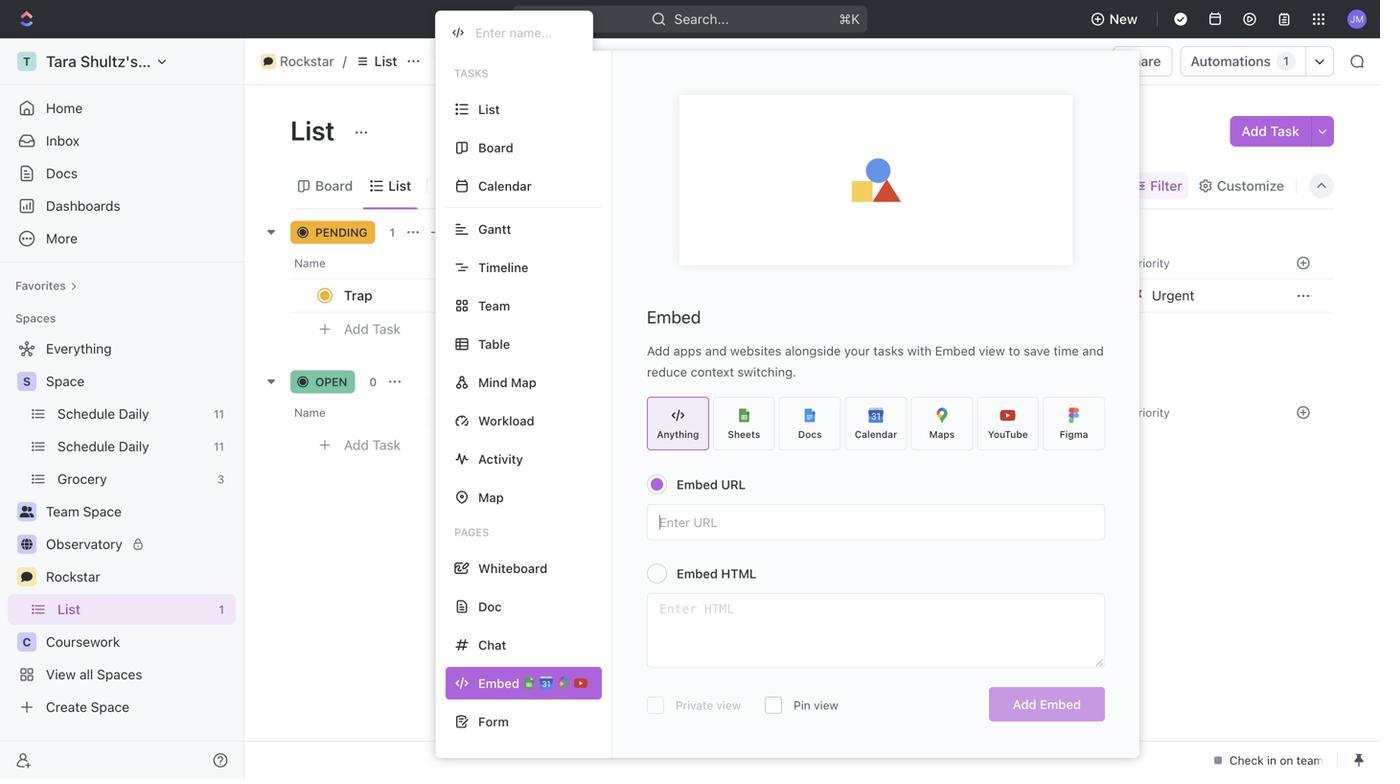 Task type: describe. For each thing, give the bounding box(es) containing it.
rockstar inside tree
[[46, 569, 100, 585]]

gantt
[[478, 222, 511, 236]]

reduce
[[647, 365, 687, 379]]

doc
[[478, 600, 502, 614]]

list up board link
[[290, 115, 341, 146]]

tasks
[[874, 344, 904, 358]]

add apps and websites alongside your tasks with embed view to save time and reduce context switching.
[[647, 344, 1104, 379]]

pin
[[794, 699, 811, 712]]

activity
[[478, 452, 523, 466]]

mind
[[478, 375, 508, 390]]

add task button up customize
[[1230, 116, 1311, 147]]

task down the 0
[[372, 437, 401, 453]]

add embed button
[[989, 687, 1105, 722]]

mind map
[[478, 375, 537, 390]]

task up customize
[[1271, 123, 1300, 139]]

0 vertical spatial 1
[[1284, 54, 1289, 68]]

inbox
[[46, 133, 80, 149]]

search...
[[674, 11, 729, 27]]

add for add task button on top of customize
[[1242, 123, 1267, 139]]

embed for embed
[[647, 307, 701, 327]]

list right /
[[374, 53, 397, 69]]

embed inside add apps and websites alongside your tasks with embed view to save time and reduce context switching.
[[935, 344, 976, 358]]

0 vertical spatial rockstar link
[[256, 50, 339, 73]]

s
[[23, 375, 31, 388]]

automations
[[1191, 53, 1271, 69]]

0 vertical spatial calendar
[[478, 179, 532, 193]]

docs link
[[8, 158, 236, 189]]

board link
[[312, 173, 353, 199]]

trap
[[344, 288, 373, 303]]

view button
[[435, 163, 498, 209]]

trap link
[[339, 282, 809, 310]]

home link
[[8, 93, 236, 124]]

apps
[[674, 344, 702, 358]]

add task button down view dropdown button
[[425, 221, 506, 244]]

to
[[1009, 344, 1021, 358]]

0
[[369, 375, 377, 389]]

share button
[[1113, 46, 1173, 77]]

pages
[[454, 526, 489, 539]]

0 horizontal spatial map
[[478, 490, 504, 505]]

task up timeline on the top left of the page
[[473, 226, 499, 239]]

add embed
[[1013, 697, 1081, 712]]

table
[[478, 337, 510, 351]]

open
[[315, 375, 347, 389]]

/
[[343, 53, 347, 69]]

Enter name... field
[[474, 24, 577, 41]]

add for add task button under the 0
[[344, 437, 369, 453]]

context
[[691, 365, 734, 379]]

new
[[1110, 11, 1138, 27]]

comment image inside 'sidebar' navigation
[[21, 571, 33, 583]]

add task button down the 0
[[336, 434, 408, 457]]

new button
[[1083, 4, 1149, 35]]

search
[[1074, 178, 1118, 194]]

1 horizontal spatial calendar
[[855, 429, 897, 440]]

embed html
[[677, 567, 757, 581]]

chat
[[478, 638, 506, 652]]

team
[[478, 299, 510, 313]]

1 vertical spatial list link
[[385, 173, 411, 199]]

1 and from the left
[[705, 344, 727, 358]]

timeline
[[478, 260, 529, 275]]

private
[[676, 699, 713, 712]]

⌘k
[[839, 11, 860, 27]]

dashboards
[[46, 198, 120, 214]]

search button
[[1049, 173, 1124, 199]]

list down tasks
[[478, 102, 500, 116]]

add for add task button underneath trap
[[344, 321, 369, 337]]

favorites
[[15, 279, 66, 292]]

youtube
[[988, 429, 1028, 440]]

add task for add task button under the 0
[[344, 437, 401, 453]]

tasks
[[454, 67, 489, 80]]

embed for embed url
[[677, 477, 718, 492]]

sheets
[[728, 429, 761, 440]]

html
[[721, 567, 757, 581]]

add for add embed button
[[1013, 697, 1037, 712]]

alongside
[[785, 344, 841, 358]]



Task type: locate. For each thing, give the bounding box(es) containing it.
favorites button
[[8, 274, 85, 297]]

view for private view
[[717, 699, 741, 712]]

0 vertical spatial docs
[[46, 165, 78, 181]]

1 horizontal spatial 1
[[1284, 54, 1289, 68]]

0 vertical spatial map
[[511, 375, 537, 390]]

add task up customize
[[1242, 123, 1300, 139]]

space link
[[46, 366, 232, 397]]

rockstar link
[[256, 50, 339, 73], [46, 562, 232, 592]]

add
[[1242, 123, 1267, 139], [448, 226, 470, 239], [344, 321, 369, 337], [647, 344, 670, 358], [344, 437, 369, 453], [1013, 697, 1037, 712]]

list link right /
[[350, 50, 402, 73]]

pending
[[315, 226, 368, 239]]

1 horizontal spatial and
[[1083, 344, 1104, 358]]

and
[[705, 344, 727, 358], [1083, 344, 1104, 358]]

view button
[[435, 173, 498, 199]]

task
[[1271, 123, 1300, 139], [473, 226, 499, 239], [372, 321, 401, 337], [372, 437, 401, 453]]

space
[[46, 373, 85, 389]]

docs inside "docs" link
[[46, 165, 78, 181]]

save
[[1024, 344, 1050, 358]]

private view
[[676, 699, 741, 712]]

1 vertical spatial rockstar link
[[46, 562, 232, 592]]

1 horizontal spatial map
[[511, 375, 537, 390]]

2 horizontal spatial view
[[979, 344, 1005, 358]]

pin view
[[794, 699, 839, 712]]

sidebar navigation
[[0, 38, 244, 779]]

1 vertical spatial 1
[[390, 226, 395, 239]]

list left view dropdown button
[[388, 178, 411, 194]]

1 horizontal spatial board
[[478, 140, 514, 155]]

board up pending at the top left
[[315, 178, 353, 194]]

0 vertical spatial list link
[[350, 50, 402, 73]]

customize
[[1217, 178, 1285, 194]]

1 vertical spatial map
[[478, 490, 504, 505]]

view inside add apps and websites alongside your tasks with embed view to save time and reduce context switching.
[[979, 344, 1005, 358]]

calendar
[[478, 179, 532, 193], [855, 429, 897, 440]]

tree inside 'sidebar' navigation
[[8, 334, 236, 723]]

1 horizontal spatial docs
[[798, 429, 822, 440]]

0 horizontal spatial comment image
[[21, 571, 33, 583]]

comment image
[[264, 57, 273, 66], [21, 571, 33, 583]]

share
[[1125, 53, 1161, 69]]

embed inside button
[[1040, 697, 1081, 712]]

docs
[[46, 165, 78, 181], [798, 429, 822, 440]]

task down trap
[[372, 321, 401, 337]]

add task for add task button underneath trap
[[344, 321, 401, 337]]

map
[[511, 375, 537, 390], [478, 490, 504, 505]]

your
[[845, 344, 870, 358]]

time
[[1054, 344, 1079, 358]]

add inside add apps and websites alongside your tasks with embed view to save time and reduce context switching.
[[647, 344, 670, 358]]

add task for add task button on top of customize
[[1242, 123, 1300, 139]]

spaces
[[15, 312, 56, 325]]

maps
[[929, 429, 955, 440]]

embed url
[[677, 477, 746, 492]]

embed
[[647, 307, 701, 327], [935, 344, 976, 358], [677, 477, 718, 492], [677, 567, 718, 581], [1040, 697, 1081, 712]]

calendar left maps
[[855, 429, 897, 440]]

1 vertical spatial board
[[315, 178, 353, 194]]

space, , element
[[17, 372, 36, 391]]

list link
[[350, 50, 402, 73], [385, 173, 411, 199]]

map down activity
[[478, 490, 504, 505]]

add task up timeline on the top left of the page
[[448, 226, 499, 239]]

form
[[478, 715, 509, 729]]

0 horizontal spatial rockstar link
[[46, 562, 232, 592]]

add inside add embed button
[[1013, 697, 1037, 712]]

url
[[721, 477, 746, 492]]

whiteboard
[[478, 561, 548, 576]]

add task button down trap
[[336, 318, 408, 341]]

inbox link
[[8, 126, 236, 156]]

with
[[908, 344, 932, 358]]

0 vertical spatial comment image
[[264, 57, 273, 66]]

1
[[1284, 54, 1289, 68], [390, 226, 395, 239]]

0 horizontal spatial view
[[717, 699, 741, 712]]

view
[[460, 178, 491, 194]]

board up view
[[478, 140, 514, 155]]

1 horizontal spatial comment image
[[264, 57, 273, 66]]

add task down the 0
[[344, 437, 401, 453]]

0 vertical spatial board
[[478, 140, 514, 155]]

1 right pending at the top left
[[390, 226, 395, 239]]

view left to
[[979, 344, 1005, 358]]

list
[[374, 53, 397, 69], [478, 102, 500, 116], [290, 115, 341, 146], [388, 178, 411, 194]]

Enter HTML text field
[[648, 594, 1104, 667]]

0 horizontal spatial calendar
[[478, 179, 532, 193]]

customize button
[[1192, 173, 1290, 199]]

view right private
[[717, 699, 741, 712]]

1 horizontal spatial rockstar
[[280, 53, 334, 69]]

tree containing space
[[8, 334, 236, 723]]

1 vertical spatial rockstar
[[46, 569, 100, 585]]

switching.
[[738, 365, 796, 379]]

websites
[[730, 344, 782, 358]]

map right mind
[[511, 375, 537, 390]]

tree
[[8, 334, 236, 723]]

and right time at the right top
[[1083, 344, 1104, 358]]

view
[[979, 344, 1005, 358], [717, 699, 741, 712], [814, 699, 839, 712]]

list link right board link
[[385, 173, 411, 199]]

0 horizontal spatial rockstar
[[46, 569, 100, 585]]

1 horizontal spatial view
[[814, 699, 839, 712]]

figma
[[1060, 429, 1089, 440]]

board
[[478, 140, 514, 155], [315, 178, 353, 194]]

1 vertical spatial comment image
[[21, 571, 33, 583]]

anything
[[657, 429, 699, 440]]

workload
[[478, 414, 535, 428]]

calendar up gantt at the left
[[478, 179, 532, 193]]

0 horizontal spatial and
[[705, 344, 727, 358]]

view for pin view
[[814, 699, 839, 712]]

dashboards link
[[8, 191, 236, 221]]

rockstar
[[280, 53, 334, 69], [46, 569, 100, 585]]

view right pin
[[814, 699, 839, 712]]

embed for embed html
[[677, 567, 718, 581]]

docs down inbox
[[46, 165, 78, 181]]

docs right sheets at the right bottom of the page
[[798, 429, 822, 440]]

0 horizontal spatial board
[[315, 178, 353, 194]]

1 horizontal spatial rockstar link
[[256, 50, 339, 73]]

home
[[46, 100, 83, 116]]

and up context
[[705, 344, 727, 358]]

1 right automations
[[1284, 54, 1289, 68]]

0 horizontal spatial docs
[[46, 165, 78, 181]]

1 vertical spatial docs
[[798, 429, 822, 440]]

1 vertical spatial calendar
[[855, 429, 897, 440]]

Enter URL text field
[[648, 505, 1104, 540]]

0 horizontal spatial 1
[[390, 226, 395, 239]]

add task button
[[1230, 116, 1311, 147], [425, 221, 506, 244], [336, 318, 408, 341], [336, 434, 408, 457]]

0 vertical spatial rockstar
[[280, 53, 334, 69]]

2 and from the left
[[1083, 344, 1104, 358]]

add task
[[1242, 123, 1300, 139], [448, 226, 499, 239], [344, 321, 401, 337], [344, 437, 401, 453]]

add task down trap
[[344, 321, 401, 337]]



Task type: vqa. For each thing, say whether or not it's contained in the screenshot.
"List"
yes



